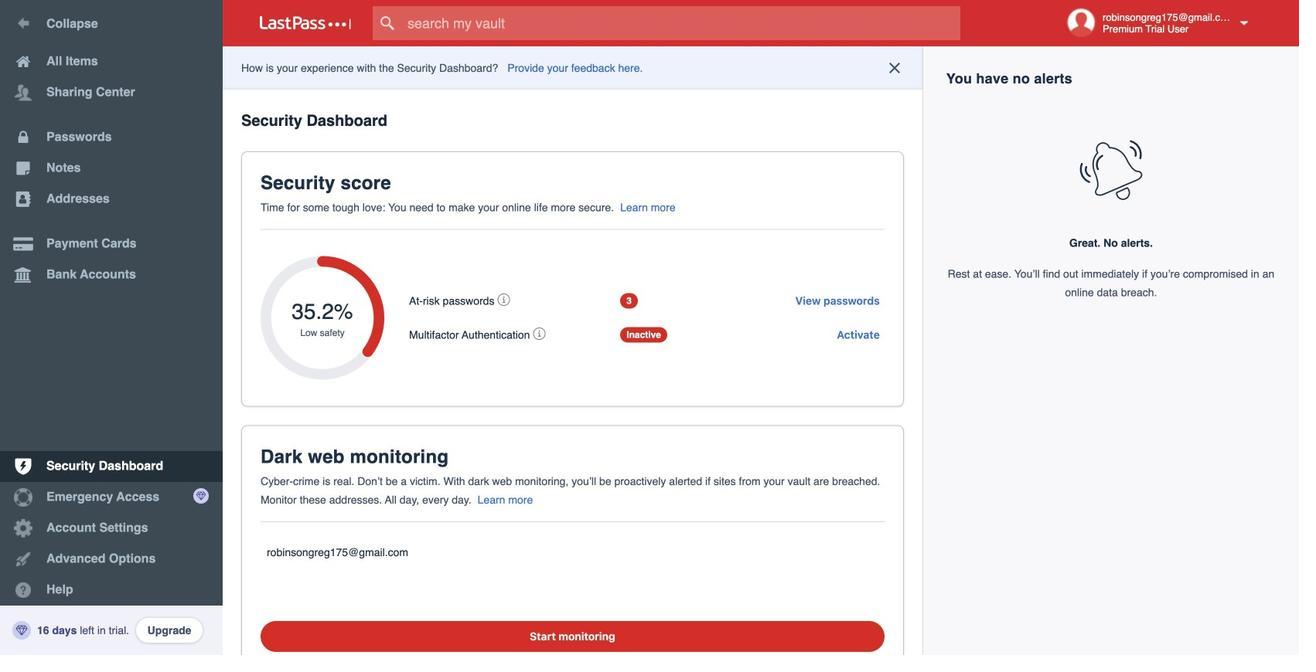 Task type: locate. For each thing, give the bounding box(es) containing it.
main navigation navigation
[[0, 0, 223, 656]]

search my vault text field
[[373, 6, 991, 40]]



Task type: describe. For each thing, give the bounding box(es) containing it.
Search search field
[[373, 6, 991, 40]]

lastpass image
[[260, 16, 351, 30]]



Task type: vqa. For each thing, say whether or not it's contained in the screenshot.
search my vault text field
yes



